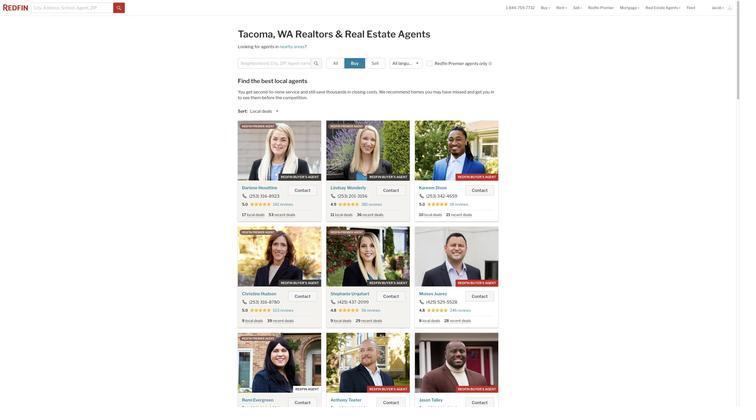 Task type: vqa. For each thing, say whether or not it's contained in the screenshot.
the 437-
yes



Task type: locate. For each thing, give the bounding box(es) containing it.
1 horizontal spatial (425)
[[427, 300, 437, 305]]

local for christine hudson
[[245, 319, 253, 323]]

0 horizontal spatial all
[[333, 61, 338, 66]]

them
[[251, 95, 261, 100]]

(253) 342-4659 button
[[420, 194, 458, 199]]

find
[[238, 78, 250, 84]]

▾ for sell ▾
[[581, 6, 583, 10]]

▾ left rent
[[549, 6, 551, 10]]

21 recent deals
[[447, 213, 472, 217]]

deals left 53
[[256, 213, 265, 217]]

moises juarez link
[[420, 292, 447, 297]]

7732
[[526, 6, 535, 10]]

28
[[445, 319, 449, 323]]

deals down 18 reviews
[[463, 213, 472, 217]]

buy right '7732'
[[542, 6, 548, 10]]

real right mortgage ▾
[[646, 6, 654, 10]]

5.0 up "17"
[[242, 202, 248, 207]]

all inside 'option'
[[333, 61, 338, 66]]

remi evergreen
[[242, 398, 274, 403]]

mortgage ▾
[[621, 6, 640, 10]]

local right '10' at the bottom right of the page
[[425, 213, 433, 217]]

stephanie
[[331, 292, 351, 297]]

christine hudson link
[[242, 292, 277, 297]]

redfin premier agents only
[[435, 61, 488, 66]]

1 vertical spatial premier
[[449, 61, 465, 66]]

recent right 39
[[273, 319, 284, 323]]

deals down 381 reviews
[[375, 213, 384, 217]]

recent right 29 at bottom
[[362, 319, 373, 323]]

(425) 437-2099 button
[[331, 300, 369, 305]]

0 horizontal spatial 9
[[242, 319, 245, 323]]

rating 5.0 out of 5 element down (253) 342-4659 button
[[427, 202, 448, 207]]

second-
[[254, 90, 269, 95]]

4.8 up 8
[[420, 309, 425, 313]]

closing
[[352, 90, 366, 95]]

photo of anthony teeter image
[[327, 333, 410, 393]]

1 vertical spatial buy
[[351, 61, 359, 66]]

contact button for (253) 342-4659
[[466, 185, 495, 196]]

4 ▾ from the left
[[638, 6, 640, 10]]

2 rating 4.8 out of 5 element from the left
[[427, 309, 448, 313]]

buy right the all 'option'
[[351, 61, 359, 66]]

0 vertical spatial estate
[[655, 6, 666, 10]]

316- down hudson
[[260, 300, 269, 305]]

0 horizontal spatial and
[[301, 90, 308, 95]]

mortgage
[[621, 6, 638, 10]]

0 horizontal spatial you
[[425, 90, 433, 95]]

only
[[480, 61, 488, 66]]

rating 5.0 out of 5 element down (253) 316-8780 button
[[250, 309, 271, 313]]

▾ right rent ▾
[[581, 6, 583, 10]]

recent right 28
[[450, 319, 461, 323]]

1 vertical spatial agents
[[465, 61, 479, 66]]

1 vertical spatial estate
[[367, 28, 396, 40]]

2 ▾ from the left
[[566, 6, 568, 10]]

find the best local agents
[[238, 78, 308, 84]]

1 horizontal spatial estate
[[655, 6, 666, 10]]

0 vertical spatial 316-
[[260, 194, 269, 199]]

contact for 5528
[[472, 294, 488, 299]]

premier
[[253, 125, 265, 128], [341, 125, 353, 128], [253, 231, 265, 234], [341, 231, 353, 234], [253, 337, 265, 340]]

redfin premier agent for lindsay
[[331, 125, 363, 128]]

9 local deals left 29 at bottom
[[331, 319, 352, 323]]

redfin inside button
[[589, 6, 600, 10]]

rating 5.0 out of 5 element
[[250, 202, 271, 207], [427, 202, 448, 207], [250, 309, 271, 313]]

2 4.8 from the left
[[420, 309, 425, 313]]

(253) for (253) 342-4659
[[427, 194, 437, 199]]

1 horizontal spatial you
[[483, 90, 490, 95]]

anthony teeter
[[331, 398, 362, 403]]

(253) down christine
[[249, 300, 259, 305]]

recommend
[[387, 90, 410, 95]]

all for all languages
[[393, 61, 398, 66]]

premier for redfin premier agents only
[[449, 61, 465, 66]]

local left 29 at bottom
[[334, 319, 342, 323]]

0 vertical spatial agents
[[666, 6, 679, 10]]

reviews right 246
[[458, 309, 471, 313]]

1 vertical spatial agents
[[398, 28, 431, 40]]

agent
[[265, 125, 275, 128], [354, 125, 363, 128], [308, 175, 319, 179], [397, 175, 408, 179], [485, 175, 496, 179], [265, 231, 275, 234], [354, 231, 363, 234], [308, 281, 319, 285], [397, 281, 408, 285], [485, 281, 496, 285], [265, 337, 275, 340], [308, 388, 319, 392], [397, 388, 408, 392], [485, 388, 496, 392]]

11
[[331, 213, 335, 217]]

1 vertical spatial sell
[[372, 61, 379, 66]]

local right 11
[[335, 213, 343, 217]]

recent right 53
[[275, 213, 286, 217]]

0 vertical spatial real
[[646, 6, 654, 10]]

2 9 from the left
[[331, 319, 333, 323]]

rating 4.8 out of 5 element down (425) 529-5528 button
[[427, 309, 448, 313]]

(253) 316-8780 button
[[242, 300, 280, 305]]

redfin for redfin premier agents only
[[435, 61, 448, 66]]

0 horizontal spatial agents
[[261, 44, 275, 49]]

reviews right 18
[[455, 202, 469, 207]]

316-
[[260, 194, 269, 199], [260, 300, 269, 305]]

2 316- from the top
[[260, 300, 269, 305]]

0 vertical spatial redfin
[[589, 6, 600, 10]]

all for all
[[333, 61, 338, 66]]

and left still
[[301, 90, 308, 95]]

1 horizontal spatial 4.8
[[420, 309, 425, 313]]

redfin
[[242, 125, 252, 128], [331, 125, 341, 128], [281, 175, 293, 179], [370, 175, 382, 179], [458, 175, 470, 179], [242, 231, 252, 234], [331, 231, 341, 234], [281, 281, 293, 285], [370, 281, 382, 285], [458, 281, 470, 285], [242, 337, 252, 340], [296, 388, 307, 392], [370, 388, 382, 392], [458, 388, 470, 392]]

5.0
[[242, 202, 248, 207], [420, 202, 425, 207], [242, 309, 248, 313]]

2 all from the left
[[393, 61, 398, 66]]

1 horizontal spatial the
[[276, 95, 282, 100]]

5.0 up '10' at the bottom right of the page
[[420, 202, 425, 207]]

costs.
[[367, 90, 378, 95]]

you
[[425, 90, 433, 95], [483, 90, 490, 95]]

6 ▾ from the left
[[723, 6, 725, 10]]

1-844-759-7732
[[506, 6, 535, 10]]

reviews for (425) 529-5528
[[458, 309, 471, 313]]

1 316- from the top
[[260, 194, 269, 199]]

▾ right mortgage
[[638, 6, 640, 10]]

1-844-759-7732 link
[[506, 6, 535, 10]]

316- down 'heseltine'
[[260, 194, 269, 199]]

0 horizontal spatial sell
[[372, 61, 379, 66]]

in
[[276, 44, 279, 49], [348, 90, 351, 95], [491, 90, 495, 95]]

0 vertical spatial buy
[[542, 6, 548, 10]]

photo of darlene heseltine image
[[238, 121, 322, 181]]

0 horizontal spatial (425)
[[338, 300, 348, 305]]

(253) 316-8780
[[249, 300, 280, 305]]

1 all from the left
[[333, 61, 338, 66]]

deals down 103 reviews
[[285, 319, 294, 323]]

agents for for
[[261, 44, 275, 49]]

teeter
[[349, 398, 362, 403]]

local right 8
[[423, 319, 431, 323]]

rating 4.8 out of 5 element for 437-
[[339, 309, 360, 313]]

4.8 for (425) 437-2099
[[331, 309, 337, 313]]

homes
[[411, 90, 425, 95]]

option group
[[327, 58, 386, 69]]

0 horizontal spatial estate
[[367, 28, 396, 40]]

1 horizontal spatial premier
[[601, 6, 614, 10]]

tacoma,
[[238, 28, 275, 40]]

jacob ▾
[[713, 6, 725, 10]]

▾ left feed
[[680, 6, 681, 10]]

local right "17"
[[247, 213, 255, 217]]

remi evergreen link
[[242, 398, 274, 403]]

agents for premier
[[465, 61, 479, 66]]

36 recent deals
[[357, 213, 384, 217]]

4.9
[[331, 202, 337, 207]]

buy ▾
[[542, 6, 551, 10]]

sell inside dropdown button
[[574, 6, 580, 10]]

2 9 local deals from the left
[[331, 319, 352, 323]]

juarez
[[435, 292, 447, 297]]

8 local deals
[[420, 319, 441, 323]]

City, Address, School, Agent, ZIP search field
[[31, 3, 113, 13]]

▾ right the jacob
[[723, 6, 725, 10]]

1 ▾ from the left
[[549, 6, 551, 10]]

premier for darlene
[[253, 125, 265, 128]]

18 reviews
[[450, 202, 469, 207]]

9 down (253) 316-8780 button
[[242, 319, 245, 323]]

1 rating 4.8 out of 5 element from the left
[[339, 309, 360, 313]]

0 horizontal spatial get
[[246, 90, 253, 95]]

1 horizontal spatial buy
[[542, 6, 548, 10]]

real inside dropdown button
[[646, 6, 654, 10]]

9 down "(425) 437-2099" button
[[331, 319, 333, 323]]

reviews for (425) 437-2099
[[367, 309, 381, 313]]

1-
[[506, 6, 509, 10]]

sell ▾ button
[[574, 0, 583, 16]]

rating 4.8 out of 5 element for 529-
[[427, 309, 448, 313]]

0 vertical spatial the
[[251, 78, 260, 84]]

1 horizontal spatial redfin
[[589, 6, 600, 10]]

and right the missed
[[468, 90, 475, 95]]

1 horizontal spatial agents
[[289, 78, 308, 84]]

sell right buy 'option'
[[372, 61, 379, 66]]

the right find
[[251, 78, 260, 84]]

recent right '21' in the bottom right of the page
[[451, 213, 463, 217]]

342-
[[438, 194, 447, 199]]

the down none
[[276, 95, 282, 100]]

reviews right 56
[[367, 309, 381, 313]]

5 ▾ from the left
[[680, 6, 681, 10]]

rating 4.8 out of 5 element
[[339, 309, 360, 313], [427, 309, 448, 313]]

may
[[433, 90, 442, 95]]

381 reviews
[[362, 202, 382, 207]]

christine
[[242, 292, 260, 297]]

none
[[275, 90, 285, 95]]

rent
[[557, 6, 565, 10]]

sell inside option
[[372, 61, 379, 66]]

1 (425) from the left
[[338, 300, 348, 305]]

1 vertical spatial the
[[276, 95, 282, 100]]

316- for 8780
[[260, 300, 269, 305]]

1 horizontal spatial and
[[468, 90, 475, 95]]

feed
[[688, 6, 696, 10]]

1 9 local deals from the left
[[242, 319, 263, 323]]

(425) 529-5528 button
[[420, 300, 458, 305]]

feed button
[[684, 0, 709, 16]]

recent
[[275, 213, 286, 217], [363, 213, 374, 217], [451, 213, 463, 217], [273, 319, 284, 323], [362, 319, 373, 323], [450, 319, 461, 323]]

0 vertical spatial agents
[[261, 44, 275, 49]]

buy for buy ▾
[[542, 6, 548, 10]]

premier inside button
[[601, 6, 614, 10]]

9 local deals left 39
[[242, 319, 263, 323]]

we
[[379, 90, 386, 95]]

recent right 36
[[363, 213, 374, 217]]

3 ▾ from the left
[[581, 6, 583, 10]]

4.8
[[331, 309, 337, 313], [420, 309, 425, 313]]

▾ right rent
[[566, 6, 568, 10]]

1 9 from the left
[[242, 319, 245, 323]]

stephanie urquhart
[[331, 292, 370, 297]]

(425) for (425) 529-5528
[[427, 300, 437, 305]]

0 horizontal spatial the
[[251, 78, 260, 84]]

(253) down lindsay
[[338, 194, 348, 199]]

reviews right 103
[[280, 309, 294, 313]]

deals down 246 reviews
[[462, 319, 471, 323]]

0 horizontal spatial redfin
[[435, 61, 448, 66]]

0 horizontal spatial rating 4.8 out of 5 element
[[339, 309, 360, 313]]

0 horizontal spatial real
[[345, 28, 365, 40]]

1 horizontal spatial 9 local deals
[[331, 319, 352, 323]]

agents right the for
[[261, 44, 275, 49]]

0 vertical spatial premier
[[601, 6, 614, 10]]

(253) down kareem dixon
[[427, 194, 437, 199]]

2 horizontal spatial agents
[[465, 61, 479, 66]]

1 vertical spatial real
[[345, 28, 365, 40]]

17
[[242, 213, 246, 217]]

agents left the only
[[465, 61, 479, 66]]

the
[[251, 78, 260, 84], [276, 95, 282, 100]]

2 vertical spatial agents
[[289, 78, 308, 84]]

1 horizontal spatial real
[[646, 6, 654, 10]]

1 horizontal spatial sell
[[574, 6, 580, 10]]

local for stephanie urquhart
[[334, 319, 342, 323]]

0 horizontal spatial 4.8
[[331, 309, 337, 313]]

10
[[420, 213, 424, 217]]

the inside you get second-to-none service and still save thousands in closing costs. we recommend homes you may have missed and get you in to see them before the competition.
[[276, 95, 282, 100]]

0 horizontal spatial 9 local deals
[[242, 319, 263, 323]]

1 horizontal spatial get
[[476, 90, 482, 95]]

agents up service
[[289, 78, 308, 84]]

rent ▾ button
[[557, 0, 568, 16]]

heseltine
[[259, 186, 278, 191]]

get right the missed
[[476, 90, 482, 95]]

0 horizontal spatial agents
[[398, 28, 431, 40]]

agents
[[666, 6, 679, 10], [398, 28, 431, 40]]

agents inside real estate agents ▾ link
[[666, 6, 679, 10]]

reviews for (253) 316-8923
[[280, 202, 293, 207]]

1 horizontal spatial 9
[[331, 319, 333, 323]]

1 vertical spatial 316-
[[260, 300, 269, 305]]

5.0 down christine
[[242, 309, 248, 313]]

anthony
[[331, 398, 348, 403]]

844-
[[509, 6, 518, 10]]

1 horizontal spatial agents
[[666, 6, 679, 10]]

get up see
[[246, 90, 253, 95]]

local up none
[[275, 78, 288, 84]]

(425) 529-5528
[[427, 300, 458, 305]]

mortgage ▾ button
[[621, 0, 640, 16]]

&
[[335, 28, 343, 40]]

deals down 142 reviews
[[287, 213, 296, 217]]

buy inside 'option'
[[351, 61, 359, 66]]

1 horizontal spatial rating 4.8 out of 5 element
[[427, 309, 448, 313]]

0 horizontal spatial premier
[[449, 61, 465, 66]]

competition.
[[283, 95, 308, 100]]

(425) down stephanie
[[338, 300, 348, 305]]

all left languages
[[393, 61, 398, 66]]

rating 4.8 out of 5 element down "(425) 437-2099" button
[[339, 309, 360, 313]]

0 horizontal spatial buy
[[351, 61, 359, 66]]

4.8 down stephanie
[[331, 309, 337, 313]]

premier
[[601, 6, 614, 10], [449, 61, 465, 66]]

languages
[[399, 61, 419, 66]]

areas
[[294, 44, 305, 49]]

contact button for (253) 316-8923
[[288, 185, 317, 196]]

1 4.8 from the left
[[331, 309, 337, 313]]

all right submit search icon
[[333, 61, 338, 66]]

redfin premier agent for christine
[[242, 231, 275, 234]]

contact for 4659
[[472, 188, 488, 193]]

all languages
[[393, 61, 419, 66]]

contact for 8780
[[295, 294, 311, 299]]

437-
[[349, 300, 358, 305]]

(425) down moises juarez link
[[427, 300, 437, 305]]

buy inside dropdown button
[[542, 6, 548, 10]]

rating 5.0 out of 5 element down (253) 316-8923 button
[[250, 202, 271, 207]]

201-
[[349, 194, 358, 199]]

local left 39
[[245, 319, 253, 323]]

2 (425) from the left
[[427, 300, 437, 305]]

▾ for buy ▾
[[549, 6, 551, 10]]

2 you from the left
[[483, 90, 490, 95]]

premier for christine
[[253, 231, 265, 234]]

recent for (253) 201-3156
[[363, 213, 374, 217]]

9 local deals for (253) 316-8780
[[242, 319, 263, 323]]

5.0 for (253) 342-4659
[[420, 202, 425, 207]]

reviews right 142
[[280, 202, 293, 207]]

real right "&"
[[345, 28, 365, 40]]

5.0 for (253) 316-8923
[[242, 202, 248, 207]]

1 vertical spatial redfin
[[435, 61, 448, 66]]

1 horizontal spatial all
[[393, 61, 398, 66]]

8
[[420, 319, 422, 323]]

recent for (253) 316-8780
[[273, 319, 284, 323]]

sell right rent ▾
[[574, 6, 580, 10]]

reviews for (253) 342-4659
[[455, 202, 469, 207]]

deals right "local"
[[262, 109, 272, 114]]

0 vertical spatial sell
[[574, 6, 580, 10]]

(253) down darlene
[[249, 194, 259, 199]]

photo of stephanie urquhart image
[[327, 227, 410, 287]]

reviews right 381 at the left of the page
[[369, 202, 382, 207]]



Task type: describe. For each thing, give the bounding box(es) containing it.
buy ▾ button
[[538, 0, 554, 16]]

deals down "56 reviews"
[[374, 319, 383, 323]]

you get second-to-none service and still save thousands in closing costs. we recommend homes you may have missed and get you in to see them before the competition.
[[238, 90, 495, 100]]

option group containing all
[[327, 58, 386, 69]]

photo of remi evergreen image
[[238, 333, 322, 393]]

rating 5.0 out of 5 element for 8923
[[250, 202, 271, 207]]

(425) for (425) 437-2099
[[338, 300, 348, 305]]

local for moises juarez
[[423, 319, 431, 323]]

Sell radio
[[365, 58, 386, 69]]

premier for stephanie
[[341, 231, 353, 234]]

All radio
[[327, 58, 345, 69]]

(253) for (253) 201-3156
[[338, 194, 348, 199]]

3156
[[358, 194, 368, 199]]

103
[[273, 309, 280, 313]]

deals left 29 at bottom
[[343, 319, 352, 323]]

jacob
[[713, 6, 722, 10]]

(253) for (253) 316-8923
[[249, 194, 259, 199]]

9 local deals for (425) 437-2099
[[331, 319, 352, 323]]

2 and from the left
[[468, 90, 475, 95]]

contact button for (425) 529-5528
[[466, 292, 495, 302]]

estate inside real estate agents ▾ link
[[655, 6, 666, 10]]

103 reviews
[[273, 309, 294, 313]]

Neighborhood, City, ZIP, Agent name search field
[[238, 58, 311, 69]]

real estate agents ▾ link
[[646, 0, 681, 16]]

contact button for (253) 316-8780
[[288, 292, 317, 302]]

photo of moises juarez image
[[415, 227, 499, 287]]

2 horizontal spatial in
[[491, 90, 495, 95]]

rating 5.0 out of 5 element for 4659
[[427, 202, 448, 207]]

local
[[250, 109, 261, 114]]

deals down rating 4.9 out of 5 element
[[344, 213, 353, 217]]

buy for buy
[[351, 61, 359, 66]]

11 local deals
[[331, 213, 353, 217]]

redfin for redfin premier
[[589, 6, 600, 10]]

contact button for (425) 437-2099
[[377, 292, 406, 302]]

2099
[[358, 300, 369, 305]]

premier for redfin premier
[[601, 6, 614, 10]]

submit search image
[[117, 6, 121, 10]]

5528
[[447, 300, 458, 305]]

529-
[[438, 300, 447, 305]]

best
[[262, 78, 274, 84]]

2 get from the left
[[476, 90, 482, 95]]

redfin agent
[[296, 388, 319, 392]]

deals left 28
[[432, 319, 441, 323]]

lindsay
[[331, 186, 346, 191]]

darlene
[[242, 186, 258, 191]]

recent for (253) 342-4659
[[451, 213, 463, 217]]

save
[[317, 90, 326, 95]]

redfin premier agent for stephanie
[[331, 231, 363, 234]]

5.0 for (253) 316-8780
[[242, 309, 248, 313]]

28 recent deals
[[445, 319, 471, 323]]

recent for (425) 437-2099
[[362, 319, 373, 323]]

photo of christine hudson image
[[238, 227, 322, 287]]

246 reviews
[[450, 309, 471, 313]]

photo of kareem dixon image
[[415, 121, 499, 181]]

christine hudson
[[242, 292, 277, 297]]

reviews for (253) 201-3156
[[369, 202, 382, 207]]

lindsay wonderly
[[331, 186, 366, 191]]

for
[[255, 44, 260, 49]]

remi
[[242, 398, 253, 403]]

(253) 316-8923 button
[[242, 194, 280, 199]]

moises
[[420, 292, 434, 297]]

1 horizontal spatial in
[[348, 90, 351, 95]]

wonderly
[[347, 186, 366, 191]]

tacoma, wa realtors & real estate agents
[[238, 28, 431, 40]]

sort:
[[238, 109, 248, 114]]

local for kareem dixon
[[425, 213, 433, 217]]

4659
[[447, 194, 458, 199]]

wa
[[277, 28, 294, 40]]

kareem dixon link
[[420, 186, 447, 191]]

darlene heseltine
[[242, 186, 278, 191]]

▾ for rent ▾
[[566, 6, 568, 10]]

sell for sell
[[372, 61, 379, 66]]

759-
[[518, 6, 526, 10]]

local for lindsay wonderly
[[335, 213, 343, 217]]

Buy radio
[[345, 58, 366, 69]]

hudson
[[261, 292, 277, 297]]

39 recent deals
[[267, 319, 294, 323]]

36
[[357, 213, 362, 217]]

kareem
[[420, 186, 435, 191]]

buy ▾ button
[[542, 0, 551, 16]]

deals left '21' in the bottom right of the page
[[433, 213, 442, 217]]

local deals
[[250, 109, 272, 114]]

reviews for (253) 316-8780
[[280, 309, 294, 313]]

real estate agents ▾
[[646, 6, 681, 10]]

18
[[450, 202, 455, 207]]

1 get from the left
[[246, 90, 253, 95]]

rating 5.0 out of 5 element for 8780
[[250, 309, 271, 313]]

moises juarez
[[420, 292, 447, 297]]

jason
[[420, 398, 431, 403]]

stephanie urquhart link
[[331, 292, 370, 297]]

contact for 8923
[[295, 188, 311, 193]]

▾ for jacob ▾
[[723, 6, 725, 10]]

rent ▾ button
[[554, 0, 571, 16]]

recent for (253) 316-8923
[[275, 213, 286, 217]]

0 horizontal spatial in
[[276, 44, 279, 49]]

contact button for (253) 201-3156
[[377, 185, 406, 196]]

mortgage ▾ button
[[618, 0, 643, 16]]

darlene heseltine link
[[242, 186, 278, 191]]

jason talley
[[420, 398, 443, 403]]

39
[[267, 319, 272, 323]]

(425) 437-2099
[[338, 300, 369, 305]]

8923
[[269, 194, 280, 199]]

contact for 2099
[[384, 294, 399, 299]]

142 reviews
[[273, 202, 293, 207]]

?
[[305, 44, 307, 49]]

rating 4.9 out of 5 element
[[339, 202, 360, 207]]

1 and from the left
[[301, 90, 308, 95]]

sell for sell ▾
[[574, 6, 580, 10]]

53
[[269, 213, 274, 217]]

9 for (425) 437-2099
[[331, 319, 333, 323]]

contact for 3156
[[384, 188, 399, 193]]

submit search image
[[315, 61, 319, 66]]

1 you from the left
[[425, 90, 433, 95]]

jason talley link
[[420, 398, 443, 403]]

deals left 39
[[254, 319, 263, 323]]

recent for (425) 529-5528
[[450, 319, 461, 323]]

142
[[273, 202, 279, 207]]

29 recent deals
[[356, 319, 383, 323]]

316- for 8923
[[260, 194, 269, 199]]

381
[[362, 202, 368, 207]]

nearby areas link
[[280, 44, 305, 49]]

▾ for mortgage ▾
[[638, 6, 640, 10]]

before
[[262, 95, 275, 100]]

looking for agents in nearby areas ?
[[238, 44, 307, 49]]

17 local deals
[[242, 213, 265, 217]]

53 recent deals
[[269, 213, 296, 217]]

(253) for (253) 316-8780
[[249, 300, 259, 305]]

premier for lindsay
[[341, 125, 353, 128]]

photo of jason talley image
[[415, 333, 499, 393]]

redfin premier agent for darlene
[[242, 125, 275, 128]]

redfin premier
[[589, 6, 614, 10]]

realtors
[[296, 28, 334, 40]]

to
[[238, 95, 242, 100]]

photo of lindsay wonderly image
[[327, 121, 410, 181]]

anthony teeter link
[[331, 398, 362, 403]]

9 for (253) 316-8780
[[242, 319, 245, 323]]

redfin premier button
[[586, 0, 618, 16]]

4.8 for (425) 529-5528
[[420, 309, 425, 313]]

looking
[[238, 44, 254, 49]]

local for darlene heseltine
[[247, 213, 255, 217]]



